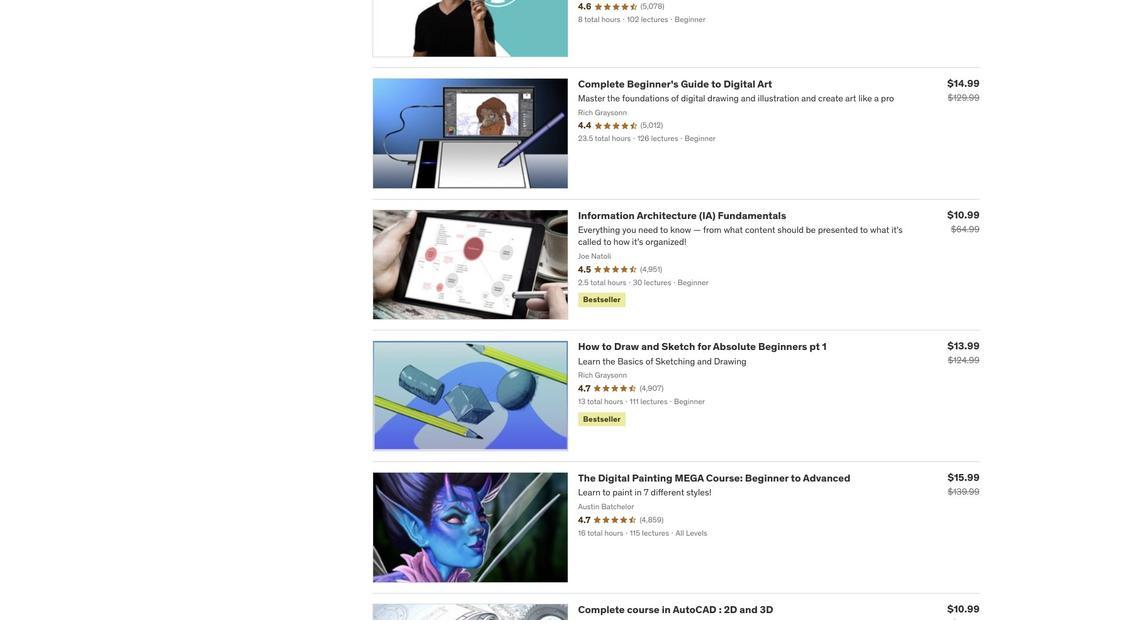 Task type: describe. For each thing, give the bounding box(es) containing it.
$139.99
[[948, 486, 980, 497]]

complete for complete beginner's guide to digital art
[[578, 77, 625, 90]]

architecture
[[637, 209, 697, 221]]

$64.99
[[951, 223, 980, 235]]

sketch
[[662, 340, 695, 353]]

$10.99 for $10.99
[[948, 602, 980, 615]]

complete course in autocad : 2d and 3d link
[[578, 603, 774, 616]]

2 horizontal spatial to
[[791, 472, 801, 484]]

art
[[758, 77, 772, 90]]

0 horizontal spatial and
[[641, 340, 659, 353]]

$13.99
[[948, 340, 980, 352]]

for
[[698, 340, 711, 353]]

$14.99
[[948, 77, 980, 89]]

0 vertical spatial digital
[[724, 77, 756, 90]]

2d
[[724, 603, 738, 616]]

course
[[627, 603, 660, 616]]

autocad
[[673, 603, 717, 616]]

the
[[578, 472, 596, 484]]

complete beginner's guide to digital art
[[578, 77, 772, 90]]

beginners
[[758, 340, 808, 353]]

complete beginner's guide to digital art link
[[578, 77, 772, 90]]

1 horizontal spatial and
[[740, 603, 758, 616]]

the digital painting mega course: beginner to advanced link
[[578, 472, 851, 484]]

pt
[[810, 340, 820, 353]]

absolute
[[713, 340, 756, 353]]

information architecture (ia) fundamentals link
[[578, 209, 786, 221]]

3d
[[760, 603, 774, 616]]

guide
[[681, 77, 709, 90]]

(ia)
[[699, 209, 716, 221]]

mega
[[675, 472, 704, 484]]

$15.99 $139.99
[[948, 471, 980, 497]]

0 horizontal spatial digital
[[598, 472, 630, 484]]

complete course in autocad : 2d and 3d
[[578, 603, 774, 616]]

$124.99
[[948, 355, 980, 366]]

:
[[719, 603, 722, 616]]



Task type: locate. For each thing, give the bounding box(es) containing it.
$13.99 $124.99
[[948, 340, 980, 366]]

1 vertical spatial complete
[[578, 603, 625, 616]]

1 horizontal spatial digital
[[724, 77, 756, 90]]

$15.99
[[948, 471, 980, 484]]

$14.99 $129.99
[[948, 77, 980, 103]]

complete left course
[[578, 603, 625, 616]]

1
[[822, 340, 827, 353]]

1 $10.99 from the top
[[948, 208, 980, 221]]

$10.99 for $10.99 $64.99
[[948, 208, 980, 221]]

complete left beginner's
[[578, 77, 625, 90]]

advanced
[[803, 472, 851, 484]]

painting
[[632, 472, 673, 484]]

beginner
[[745, 472, 789, 484]]

$10.99
[[948, 208, 980, 221], [948, 602, 980, 615]]

course:
[[706, 472, 743, 484]]

beginner's
[[627, 77, 679, 90]]

and right "draw"
[[641, 340, 659, 353]]

and right 2d
[[740, 603, 758, 616]]

digital right the
[[598, 472, 630, 484]]

$129.99
[[948, 92, 980, 103]]

1 horizontal spatial to
[[712, 77, 722, 90]]

1 vertical spatial and
[[740, 603, 758, 616]]

how to draw and sketch for absolute beginners pt 1
[[578, 340, 827, 353]]

how to draw and sketch for absolute beginners pt 1 link
[[578, 340, 827, 353]]

1 vertical spatial digital
[[598, 472, 630, 484]]

2 $10.99 from the top
[[948, 602, 980, 615]]

complete
[[578, 77, 625, 90], [578, 603, 625, 616]]

and
[[641, 340, 659, 353], [740, 603, 758, 616]]

information architecture (ia) fundamentals
[[578, 209, 786, 221]]

in
[[662, 603, 671, 616]]

$10.99 $64.99
[[948, 208, 980, 235]]

to right 'how'
[[602, 340, 612, 353]]

0 vertical spatial to
[[712, 77, 722, 90]]

digital
[[724, 77, 756, 90], [598, 472, 630, 484]]

information
[[578, 209, 635, 221]]

0 vertical spatial and
[[641, 340, 659, 353]]

0 horizontal spatial to
[[602, 340, 612, 353]]

fundamentals
[[718, 209, 786, 221]]

how
[[578, 340, 600, 353]]

2 complete from the top
[[578, 603, 625, 616]]

to right guide
[[712, 77, 722, 90]]

1 complete from the top
[[578, 77, 625, 90]]

2 vertical spatial to
[[791, 472, 801, 484]]

1 vertical spatial to
[[602, 340, 612, 353]]

complete for complete course in autocad : 2d and 3d
[[578, 603, 625, 616]]

1 vertical spatial $10.99
[[948, 602, 980, 615]]

digital left art
[[724, 77, 756, 90]]

to
[[712, 77, 722, 90], [602, 340, 612, 353], [791, 472, 801, 484]]

to right beginner
[[791, 472, 801, 484]]

0 vertical spatial $10.99
[[948, 208, 980, 221]]

0 vertical spatial complete
[[578, 77, 625, 90]]

draw
[[614, 340, 639, 353]]

the digital painting mega course: beginner to advanced
[[578, 472, 851, 484]]



Task type: vqa. For each thing, say whether or not it's contained in the screenshot.
$10.99 related to $10.99
yes



